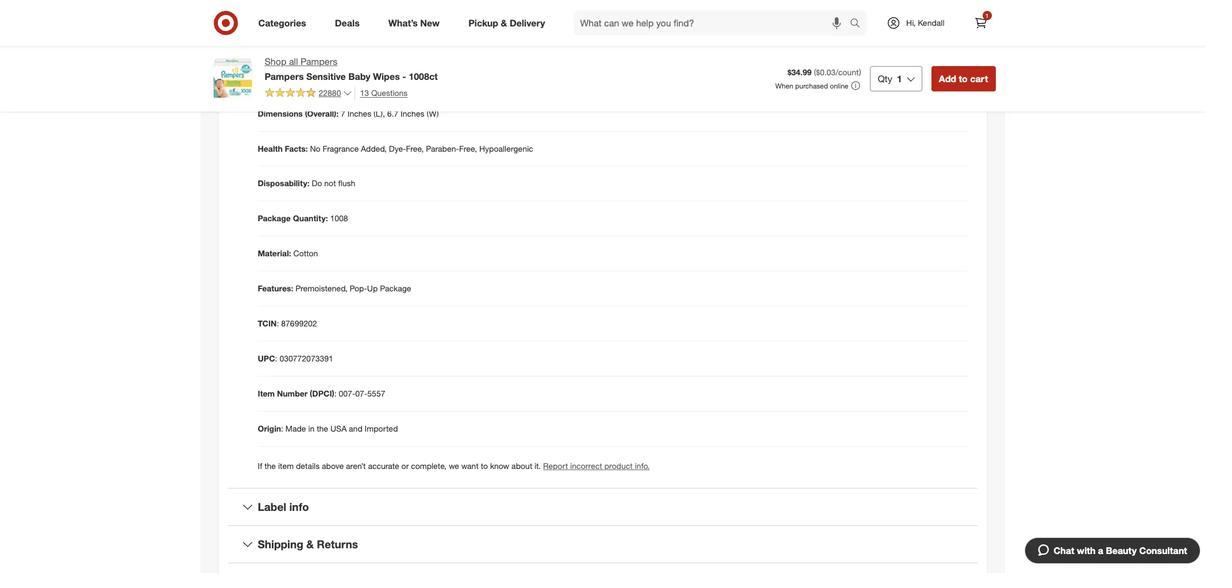 Task type: locate. For each thing, give the bounding box(es) containing it.
0 vertical spatial sensitive
[[622, 0, 655, 2]]

swaddlers
[[833, 4, 871, 14]]

1 vertical spatial 1
[[897, 73, 902, 84]]

free, left "paraben-"
[[406, 143, 424, 153]]

0 vertical spatial 1
[[986, 12, 989, 19]]

it.
[[535, 461, 541, 471]]

cart
[[971, 73, 988, 84]]

: left "87699202"
[[277, 319, 279, 328]]

$34.99 ( $0.03 /count )
[[788, 67, 861, 77]]

1 vertical spatial the
[[317, 424, 328, 434]]

a
[[1098, 545, 1104, 556]]

with
[[781, 4, 796, 14], [1077, 545, 1096, 556]]

2 horizontal spatial the
[[749, 0, 761, 2]]

dimensions (overall): 7 inches (l), 6.7 inches (w)
[[258, 108, 439, 118]]

0 horizontal spatial package
[[258, 214, 291, 223]]

search button
[[845, 10, 873, 38]]

the up together
[[749, 0, 761, 2]]

0 horizontal spatial the
[[265, 461, 276, 471]]

dye-
[[389, 143, 406, 153]]

1 vertical spatial to
[[481, 461, 488, 471]]

to right the add
[[959, 73, 968, 84]]

health facts: no fragrance added, dye-free, paraben-free, hypoallergenic
[[258, 143, 533, 153]]

if
[[258, 461, 262, 471]]

wipes
[[657, 0, 678, 2], [725, 4, 746, 14]]

& right 'pickup'
[[501, 17, 507, 29]]

030772073391
[[280, 354, 333, 364]]

0 horizontal spatial &
[[306, 538, 314, 551]]

1 horizontal spatial the
[[317, 424, 328, 434]]

13 questions link
[[355, 87, 408, 100]]

sensitive down from
[[690, 4, 723, 14]]

1 vertical spatial package
[[380, 284, 411, 293]]

0 vertical spatial with
[[781, 4, 796, 14]]

1008
[[330, 214, 348, 223]]

hi, kendall
[[907, 18, 945, 28]]

1 vertical spatial &
[[306, 538, 314, 551]]

$0.03
[[816, 67, 836, 77]]

22880
[[319, 88, 341, 98]]

tcin
[[258, 319, 277, 328]]

package right up
[[380, 284, 411, 293]]

the right if
[[265, 461, 276, 471]]

&
[[501, 17, 507, 29], [306, 538, 314, 551]]

dimensions
[[258, 108, 303, 118]]

report
[[543, 461, 568, 471]]

shipping & returns button
[[228, 526, 978, 563]]

inches right 7
[[348, 108, 371, 118]]

1 vertical spatial with
[[1077, 545, 1096, 556]]

recommended
[[819, 0, 872, 2]]

1 horizontal spatial to
[[959, 73, 968, 84]]

beauty
[[1106, 545, 1137, 556]]

1 horizontal spatial package
[[380, 284, 411, 293]]

package up material: at left
[[258, 214, 291, 223]]

pickup
[[469, 17, 498, 29]]

details
[[296, 461, 320, 471]]

info
[[289, 500, 309, 514]]

about
[[512, 461, 533, 471]]

0 horizontal spatial wipes
[[657, 0, 678, 2]]

0 vertical spatial &
[[501, 17, 507, 29]]

0 horizontal spatial with
[[781, 4, 796, 14]]

sensitive up 22880
[[306, 71, 346, 82]]

label
[[258, 500, 286, 514]]

sensitive up skin,
[[622, 0, 655, 2]]

add to cart
[[939, 73, 988, 84]]

2 vertical spatial the
[[265, 461, 276, 471]]

(overall):
[[305, 108, 339, 118]]

incorrect
[[570, 461, 602, 471]]

5557
[[368, 389, 385, 399]]

for
[[899, 0, 911, 2]]

1 horizontal spatial sensitive
[[622, 0, 655, 2]]

unscented
[[284, 73, 324, 83]]

deals
[[335, 17, 360, 29]]

1 vertical spatial sensitive
[[690, 4, 723, 14]]

categories
[[258, 17, 306, 29]]

purchased
[[796, 82, 828, 90]]

with left a
[[1077, 545, 1096, 556]]

we
[[449, 461, 459, 471]]

what's new link
[[379, 10, 454, 36]]

item number (dpci) : 007-07-5557
[[258, 389, 385, 399]]

with inside 'sensitive wipes are from pampers, the #1 pediatrician recommended brand. for healthy baby skin, use pampers sensitive wipes together with pampers swaddlers diapers.'
[[781, 4, 796, 14]]

0 horizontal spatial sensitive
[[306, 71, 346, 82]]

to right want
[[481, 461, 488, 471]]

1 inches from the left
[[348, 108, 371, 118]]

1 horizontal spatial &
[[501, 17, 507, 29]]

& inside dropdown button
[[306, 538, 314, 551]]

0 vertical spatial to
[[959, 73, 968, 84]]

1 horizontal spatial wipes
[[725, 4, 746, 14]]

do
[[312, 178, 322, 188]]

13
[[360, 88, 369, 98]]

1 horizontal spatial free,
[[459, 143, 477, 153]]

are
[[681, 0, 692, 2]]

deals link
[[325, 10, 374, 36]]

returns
[[317, 538, 358, 551]]

1 right kendall
[[986, 12, 989, 19]]

free, left hypoallergenic
[[459, 143, 477, 153]]

& left returns
[[306, 538, 314, 551]]

(w)
[[427, 108, 439, 118]]

: left made
[[281, 424, 283, 434]]

know
[[490, 461, 509, 471]]

1
[[986, 12, 989, 19], [897, 73, 902, 84]]

22880 link
[[265, 87, 353, 101]]

pop-
[[350, 284, 367, 293]]

healthy
[[913, 0, 939, 2]]

87699202
[[281, 319, 317, 328]]

or
[[402, 461, 409, 471]]

shipping
[[258, 538, 303, 551]]

to
[[959, 73, 968, 84], [481, 461, 488, 471]]

: for made
[[281, 424, 283, 434]]

007-
[[339, 389, 355, 399]]

wipes left are
[[657, 0, 678, 2]]

from
[[694, 0, 711, 2]]

#1
[[763, 0, 772, 2]]

0 vertical spatial wipes
[[657, 0, 678, 2]]

1 vertical spatial wipes
[[725, 4, 746, 14]]

with down pediatrician
[[781, 4, 796, 14]]

0 horizontal spatial inches
[[348, 108, 371, 118]]

1 horizontal spatial 1
[[986, 12, 989, 19]]

6.7
[[387, 108, 399, 118]]

: left the 030772073391 at the left bottom of the page
[[275, 354, 277, 364]]

1 horizontal spatial inches
[[401, 108, 425, 118]]

inches right 6.7
[[401, 108, 425, 118]]

qty
[[878, 73, 893, 84]]

7
[[341, 108, 345, 118]]

0 vertical spatial the
[[749, 0, 761, 2]]

wipes down pampers,
[[725, 4, 746, 14]]

scent: unscented
[[258, 73, 324, 83]]

tcin : 87699202
[[258, 319, 317, 328]]

2 vertical spatial sensitive
[[306, 71, 346, 82]]

chat with a beauty consultant button
[[1025, 538, 1201, 564]]

cotton
[[294, 249, 318, 258]]

item
[[278, 461, 294, 471]]

: left 007- on the left
[[334, 389, 337, 399]]

0 horizontal spatial free,
[[406, 143, 424, 153]]

health
[[258, 143, 283, 153]]

hi,
[[907, 18, 916, 28]]

the right in
[[317, 424, 328, 434]]

1 right 'qty'
[[897, 73, 902, 84]]

$34.99
[[788, 67, 812, 77]]

quantity:
[[293, 214, 328, 223]]

material:
[[258, 249, 291, 258]]

pediatrician
[[775, 0, 817, 2]]

1 horizontal spatial with
[[1077, 545, 1096, 556]]



Task type: describe. For each thing, give the bounding box(es) containing it.
info.
[[635, 461, 650, 471]]

specifications
[[258, 43, 332, 56]]

if the item details above aren't accurate or complete, we want to know about it. report incorrect product info.
[[258, 461, 650, 471]]

aren't
[[346, 461, 366, 471]]

with inside button
[[1077, 545, 1096, 556]]

& for shipping
[[306, 538, 314, 551]]

0 vertical spatial package
[[258, 214, 291, 223]]

1 free, from the left
[[406, 143, 424, 153]]

pampers down pediatrician
[[798, 4, 831, 14]]

flush
[[338, 178, 355, 188]]

facts:
[[285, 143, 308, 153]]

origin
[[258, 424, 281, 434]]

upc : 030772073391
[[258, 354, 333, 364]]

pampers,
[[713, 0, 747, 2]]

upc
[[258, 354, 275, 364]]

07-
[[355, 389, 368, 399]]

-
[[403, 71, 406, 82]]

complete,
[[411, 461, 447, 471]]

when
[[776, 82, 794, 90]]

pickup & delivery link
[[459, 10, 560, 36]]

0 horizontal spatial to
[[481, 461, 488, 471]]

specifications button
[[228, 31, 978, 68]]

premoistened,
[[296, 284, 348, 293]]

& for pickup
[[501, 17, 507, 29]]

diapers.
[[873, 4, 902, 14]]

baby
[[348, 71, 371, 82]]

pampers down shop
[[265, 71, 304, 82]]

skin,
[[622, 4, 639, 14]]

when purchased online
[[776, 82, 849, 90]]

online
[[830, 82, 849, 90]]

1 inside 'link'
[[986, 12, 989, 19]]

report incorrect product info. button
[[543, 461, 650, 472]]

1008ct
[[409, 71, 438, 82]]

paraben-
[[426, 143, 459, 153]]

: for 87699202
[[277, 319, 279, 328]]

number
[[277, 389, 308, 399]]

features:
[[258, 284, 293, 293]]

and
[[349, 424, 363, 434]]

2 inches from the left
[[401, 108, 425, 118]]

disposability:
[[258, 178, 310, 188]]

shop
[[265, 56, 287, 67]]

/count
[[836, 67, 859, 77]]

disposability: do not flush
[[258, 178, 355, 188]]

use
[[641, 4, 654, 14]]

pampers down are
[[656, 4, 688, 14]]

item
[[258, 389, 275, 399]]

pampers up 'unscented'
[[301, 56, 338, 67]]

package quantity: 1008
[[258, 214, 348, 223]]

no
[[310, 143, 321, 153]]

label info button
[[228, 489, 978, 526]]

added,
[[361, 143, 387, 153]]

(dpci)
[[310, 389, 334, 399]]

together
[[749, 4, 779, 14]]

new
[[420, 17, 440, 29]]

chat
[[1054, 545, 1075, 556]]

sensitive wipes are from pampers, the #1 pediatrician recommended brand. for healthy baby skin, use pampers sensitive wipes together with pampers swaddlers diapers.
[[622, 0, 959, 14]]

What can we help you find? suggestions appear below search field
[[573, 10, 853, 36]]

want
[[462, 461, 479, 471]]

not
[[324, 178, 336, 188]]

origin : made in the usa and imported
[[258, 424, 398, 434]]

2 horizontal spatial sensitive
[[690, 4, 723, 14]]

above
[[322, 461, 344, 471]]

label info
[[258, 500, 309, 514]]

in
[[308, 424, 315, 434]]

chat with a beauty consultant
[[1054, 545, 1188, 556]]

to inside button
[[959, 73, 968, 84]]

the inside 'sensitive wipes are from pampers, the #1 pediatrician recommended brand. for healthy baby skin, use pampers sensitive wipes together with pampers swaddlers diapers.'
[[749, 0, 761, 2]]

up
[[367, 284, 378, 293]]

questions
[[371, 88, 408, 98]]

sensitive inside the shop all pampers pampers sensitive baby wipes - 1008ct
[[306, 71, 346, 82]]

delivery
[[510, 17, 545, 29]]

material: cotton
[[258, 249, 318, 258]]

0 horizontal spatial 1
[[897, 73, 902, 84]]

add to cart button
[[932, 66, 996, 91]]

features: premoistened, pop-up package
[[258, 284, 411, 293]]

hypoallergenic
[[479, 143, 533, 153]]

: for 030772073391
[[275, 354, 277, 364]]

image of pampers sensitive baby wipes - 1008ct image
[[210, 55, 256, 101]]

13 questions
[[360, 88, 408, 98]]

add
[[939, 73, 957, 84]]

2 free, from the left
[[459, 143, 477, 153]]

product
[[605, 461, 633, 471]]

1 link
[[968, 10, 994, 36]]

made
[[286, 424, 306, 434]]



Task type: vqa. For each thing, say whether or not it's contained in the screenshot.
Label info dropdown button
yes



